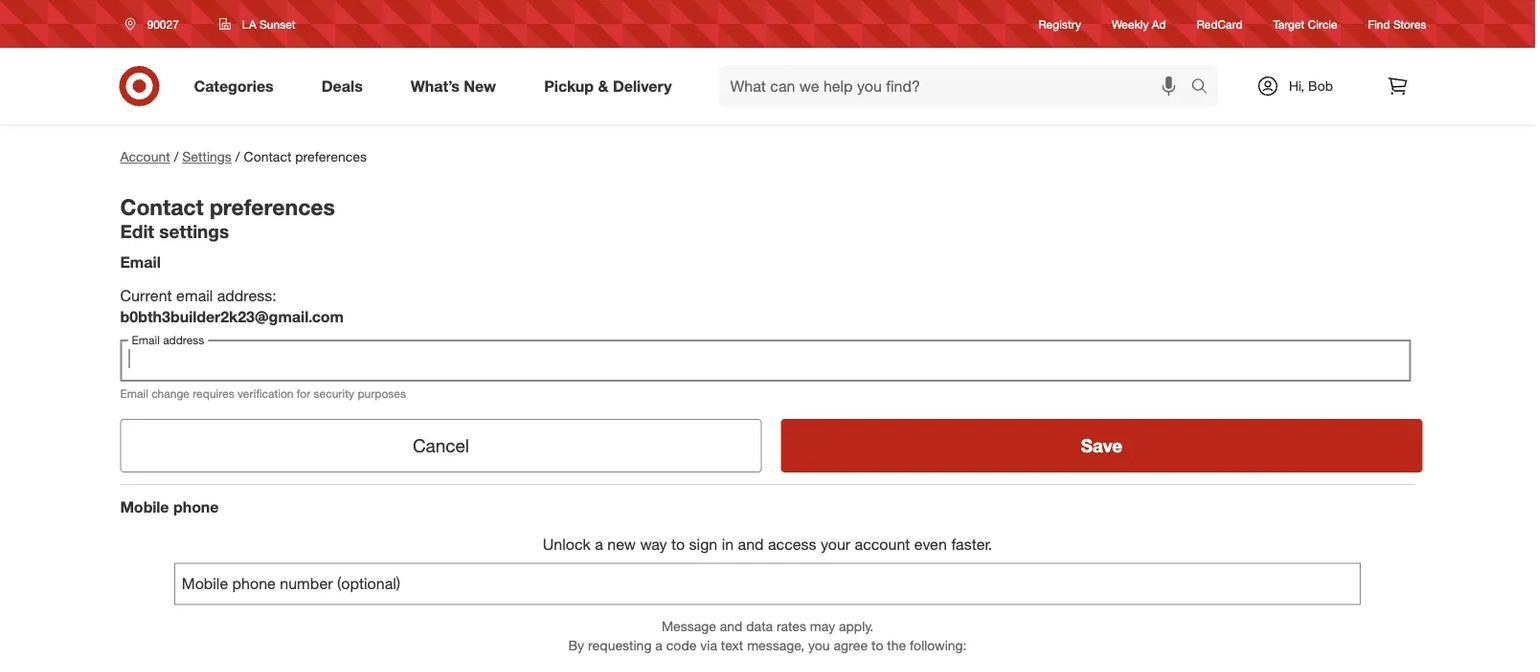 Task type: locate. For each thing, give the bounding box(es) containing it.
data
[[746, 618, 773, 635]]

save button
[[781, 419, 1423, 473]]

1 vertical spatial email
[[120, 387, 148, 401]]

preferences inside contact preferences edit settings
[[210, 193, 335, 220]]

and up text
[[720, 618, 743, 635]]

change
[[151, 387, 189, 401]]

email
[[120, 253, 161, 271], [120, 387, 148, 401]]

1 horizontal spatial /
[[235, 148, 240, 165]]

in
[[722, 536, 734, 554]]

1 vertical spatial preferences
[[210, 193, 335, 220]]

1 vertical spatial to
[[872, 637, 883, 654]]

address:
[[217, 286, 277, 305]]

email left change
[[120, 387, 148, 401]]

weekly ad
[[1112, 17, 1166, 31]]

hi, bob
[[1289, 78, 1333, 94]]

the
[[887, 637, 906, 654]]

message
[[662, 618, 716, 635]]

contact
[[244, 148, 291, 165], [120, 193, 204, 220]]

0 vertical spatial contact
[[244, 148, 291, 165]]

search
[[1182, 79, 1228, 97]]

la
[[242, 17, 256, 31]]

contact up edit
[[120, 193, 204, 220]]

to inside message and data rates may apply. by requesting a code via text message, you agree to the following:
[[872, 637, 883, 654]]

by
[[568, 637, 584, 654]]

and
[[738, 536, 764, 554], [720, 618, 743, 635]]

1 email from the top
[[120, 253, 161, 271]]

find
[[1368, 17, 1390, 31]]

0 horizontal spatial to
[[671, 536, 685, 554]]

a inside message and data rates may apply. by requesting a code via text message, you agree to the following:
[[655, 637, 663, 654]]

security
[[314, 387, 354, 401]]

verification
[[238, 387, 294, 401]]

preferences down 'account / settings / contact preferences' on the top of the page
[[210, 193, 335, 220]]

What can we help you find? suggestions appear below search field
[[719, 65, 1196, 107]]

code
[[666, 637, 697, 654]]

what's new
[[411, 77, 496, 95]]

preferences
[[295, 148, 367, 165], [210, 193, 335, 220]]

pickup & delivery
[[544, 77, 672, 95]]

1 horizontal spatial to
[[872, 637, 883, 654]]

cancel button
[[120, 419, 762, 473]]

a
[[595, 536, 603, 554], [655, 637, 663, 654]]

None text field
[[120, 340, 1411, 382]]

a left new
[[595, 536, 603, 554]]

find stores link
[[1368, 16, 1426, 32]]

following:
[[910, 637, 967, 654]]

contact inside contact preferences edit settings
[[120, 193, 204, 220]]

0 horizontal spatial /
[[174, 148, 178, 165]]

weekly ad link
[[1112, 16, 1166, 32]]

contact right settings
[[244, 148, 291, 165]]

0 vertical spatial email
[[120, 253, 161, 271]]

90027 button
[[113, 7, 199, 41]]

1 vertical spatial a
[[655, 637, 663, 654]]

to left the in the bottom of the page
[[872, 637, 883, 654]]

None telephone field
[[174, 564, 1361, 606]]

to right way
[[671, 536, 685, 554]]

2 / from the left
[[235, 148, 240, 165]]

access
[[768, 536, 816, 554]]

/
[[174, 148, 178, 165], [235, 148, 240, 165]]

categories link
[[178, 65, 298, 107]]

faster.
[[951, 536, 992, 554]]

redcard link
[[1197, 16, 1243, 32]]

unlock a new way to sign in and access your account even faster.
[[543, 536, 992, 554]]

1 horizontal spatial a
[[655, 637, 663, 654]]

1 vertical spatial contact
[[120, 193, 204, 220]]

/ left settings link
[[174, 148, 178, 165]]

to
[[671, 536, 685, 554], [872, 637, 883, 654]]

new
[[607, 536, 636, 554]]

and right in
[[738, 536, 764, 554]]

email down edit
[[120, 253, 161, 271]]

a left "code"
[[655, 637, 663, 654]]

0 horizontal spatial contact
[[120, 193, 204, 220]]

email
[[176, 286, 213, 305]]

0 horizontal spatial a
[[595, 536, 603, 554]]

pickup & delivery link
[[528, 65, 696, 107]]

deals link
[[305, 65, 387, 107]]

1 horizontal spatial contact
[[244, 148, 291, 165]]

1 vertical spatial and
[[720, 618, 743, 635]]

pickup
[[544, 77, 594, 95]]

preferences down deals
[[295, 148, 367, 165]]

us members only. image
[[186, 572, 212, 599]]

2 email from the top
[[120, 387, 148, 401]]

/ right settings
[[235, 148, 240, 165]]



Task type: describe. For each thing, give the bounding box(es) containing it.
la sunset button
[[207, 7, 308, 41]]

new
[[464, 77, 496, 95]]

you
[[808, 637, 830, 654]]

0 vertical spatial and
[[738, 536, 764, 554]]

registry link
[[1039, 16, 1081, 32]]

hi,
[[1289, 78, 1305, 94]]

categories
[[194, 77, 274, 95]]

edit
[[120, 221, 154, 243]]

email for email
[[120, 253, 161, 271]]

and inside message and data rates may apply. by requesting a code via text message, you agree to the following:
[[720, 618, 743, 635]]

0 vertical spatial a
[[595, 536, 603, 554]]

redcard
[[1197, 17, 1243, 31]]

registry
[[1039, 17, 1081, 31]]

agree
[[834, 637, 868, 654]]

settings
[[182, 148, 232, 165]]

la sunset
[[242, 17, 295, 31]]

mobile phone
[[120, 498, 219, 517]]

what's
[[411, 77, 460, 95]]

for
[[297, 387, 310, 401]]

sunset
[[260, 17, 295, 31]]

account
[[120, 148, 170, 165]]

rates
[[777, 618, 806, 635]]

via
[[700, 637, 717, 654]]

your
[[821, 536, 851, 554]]

requires
[[193, 387, 234, 401]]

account link
[[120, 148, 170, 165]]

0 vertical spatial preferences
[[295, 148, 367, 165]]

&
[[598, 77, 609, 95]]

delivery
[[613, 77, 672, 95]]

phone
[[173, 498, 219, 517]]

find stores
[[1368, 17, 1426, 31]]

message and data rates may apply. by requesting a code via text message, you agree to the following:
[[568, 618, 967, 654]]

90027
[[147, 17, 179, 31]]

b0bth3builder2k23@gmail.com
[[120, 308, 344, 327]]

email for email change requires verification for security purposes
[[120, 387, 148, 401]]

target circle link
[[1273, 16, 1337, 32]]

search button
[[1182, 65, 1228, 111]]

what's new link
[[394, 65, 520, 107]]

save
[[1081, 435, 1123, 457]]

unlock
[[543, 536, 591, 554]]

apply.
[[839, 618, 873, 635]]

bob
[[1308, 78, 1333, 94]]

weekly
[[1112, 17, 1149, 31]]

mobile
[[120, 498, 169, 517]]

ad
[[1152, 17, 1166, 31]]

deals
[[322, 77, 363, 95]]

account / settings / contact preferences
[[120, 148, 367, 165]]

sign
[[689, 536, 718, 554]]

current email address: b0bth3builder2k23@gmail.com
[[120, 286, 344, 327]]

may
[[810, 618, 835, 635]]

settings link
[[182, 148, 232, 165]]

cancel
[[413, 435, 469, 457]]

purposes
[[358, 387, 406, 401]]

contact preferences edit settings
[[120, 193, 335, 243]]

message,
[[747, 637, 805, 654]]

requesting
[[588, 637, 652, 654]]

even
[[914, 536, 947, 554]]

1 / from the left
[[174, 148, 178, 165]]

stores
[[1393, 17, 1426, 31]]

current
[[120, 286, 172, 305]]

target circle
[[1273, 17, 1337, 31]]

account
[[855, 536, 910, 554]]

target
[[1273, 17, 1305, 31]]

0 vertical spatial to
[[671, 536, 685, 554]]

settings
[[159, 221, 229, 243]]

circle
[[1308, 17, 1337, 31]]

text
[[721, 637, 743, 654]]

email change requires verification for security purposes
[[120, 387, 406, 401]]

way
[[640, 536, 667, 554]]



Task type: vqa. For each thing, say whether or not it's contained in the screenshot.
Categories
yes



